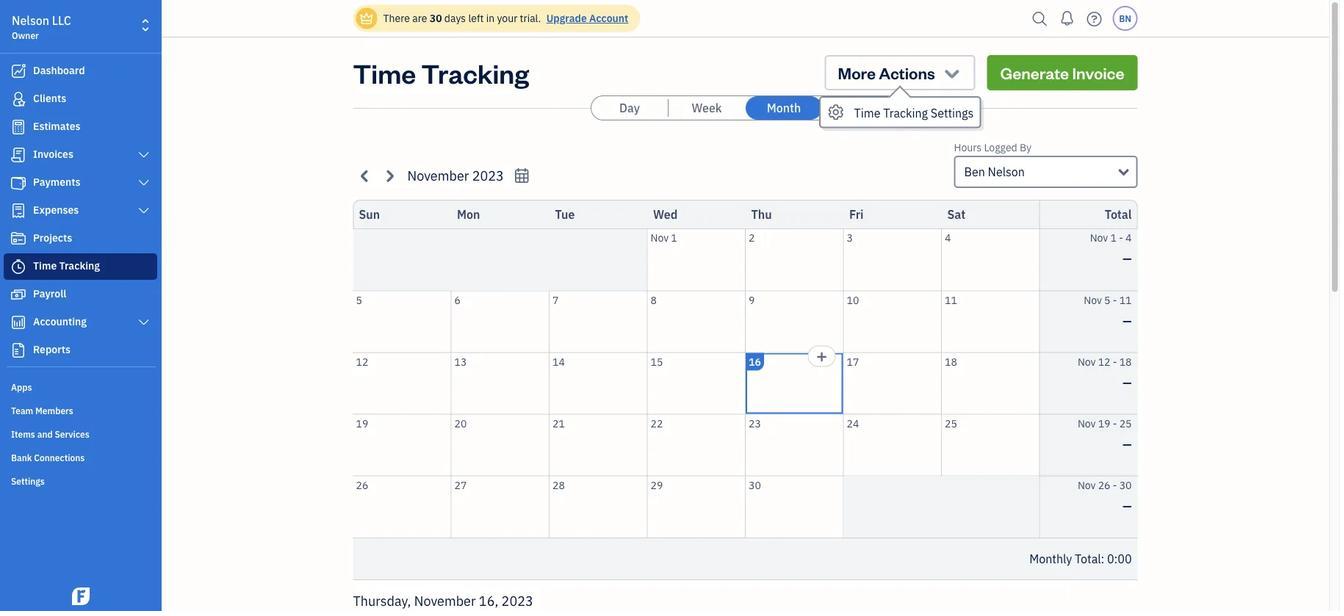 Task type: locate. For each thing, give the bounding box(es) containing it.
accounting
[[33, 315, 87, 328]]

0 horizontal spatial 4
[[945, 231, 951, 245]]

crown image
[[359, 11, 374, 26]]

0:00
[[1107, 551, 1132, 567]]

3 chevron large down image from the top
[[137, 205, 151, 217]]

23 button
[[746, 415, 843, 476]]

-
[[1119, 231, 1123, 245], [1113, 293, 1117, 307], [1113, 355, 1117, 368], [1113, 417, 1117, 430], [1113, 478, 1117, 492]]

2 4 from the left
[[1126, 231, 1132, 245]]

actions
[[879, 62, 935, 83]]

client image
[[10, 92, 27, 107]]

0 horizontal spatial nelson
[[12, 13, 49, 28]]

nov inside nov 12 - 18 —
[[1078, 355, 1096, 368]]

30 down 23 button
[[749, 478, 761, 492]]

0 horizontal spatial 26
[[356, 478, 368, 492]]

account
[[589, 11, 628, 25]]

1 vertical spatial 2023
[[502, 592, 533, 609]]

nov inside the nov 19 - 25 —
[[1078, 417, 1096, 430]]

month
[[767, 100, 801, 116]]

1 18 from the left
[[945, 355, 957, 368]]

3 — from the top
[[1123, 375, 1132, 390]]

in
[[486, 11, 495, 25]]

nelson up owner
[[12, 13, 49, 28]]

month link
[[746, 96, 822, 120]]

0 horizontal spatial time tracking
[[33, 259, 100, 273]]

12 button
[[353, 353, 451, 414]]

- inside 'nov 1 - 4 —'
[[1119, 231, 1123, 245]]

1 horizontal spatial time tracking
[[353, 55, 529, 90]]

1 down wed
[[671, 231, 677, 245]]

0 horizontal spatial total
[[1075, 551, 1101, 567]]

bn
[[1119, 12, 1131, 24]]

nov down nov 12 - 18 —
[[1078, 417, 1096, 430]]

13 button
[[451, 353, 549, 414]]

thursday,
[[353, 592, 411, 609]]

time tracking settings
[[854, 105, 974, 120]]

bank
[[11, 452, 32, 464]]

invoice image
[[10, 148, 27, 162]]

2 chevron large down image from the top
[[137, 177, 151, 189]]

1 horizontal spatial 19
[[1098, 417, 1111, 430]]

24
[[847, 417, 859, 430]]

nov inside nov 26 - 30 —
[[1078, 478, 1096, 492]]

connections
[[34, 452, 85, 464]]

4 — from the top
[[1123, 436, 1132, 452]]

1 chevron large down image from the top
[[137, 149, 151, 161]]

2 — from the top
[[1123, 313, 1132, 328]]

chevron large down image inside expenses link
[[137, 205, 151, 217]]

30 inside button
[[749, 478, 761, 492]]

your
[[497, 11, 517, 25]]

- inside the nov 19 - 25 —
[[1113, 417, 1117, 430]]

payroll
[[33, 287, 66, 301]]

- inside nov 12 - 18 —
[[1113, 355, 1117, 368]]

2 11 from the left
[[1119, 293, 1132, 307]]

1 horizontal spatial 1
[[1111, 231, 1117, 245]]

— up nov 5 - 11 —
[[1123, 251, 1132, 266]]

nov down the nov 19 - 25 — in the right of the page
[[1078, 478, 1096, 492]]

0 vertical spatial 2023
[[472, 167, 504, 184]]

19 down 12 button
[[356, 417, 368, 430]]

2 26 from the left
[[1098, 478, 1111, 492]]

nov inside nov 5 - 11 —
[[1084, 293, 1102, 307]]

choose a date image
[[513, 167, 530, 184]]

0 vertical spatial total
[[1105, 207, 1132, 222]]

1 horizontal spatial nelson
[[988, 164, 1025, 180]]

time tracking down days on the top left
[[353, 55, 529, 90]]

november right next month icon
[[407, 167, 469, 184]]

16,
[[479, 592, 498, 609]]

- inside nov 26 - 30 —
[[1113, 478, 1117, 492]]

services
[[55, 428, 89, 440]]

0 horizontal spatial 1
[[671, 231, 677, 245]]

0 vertical spatial tracking
[[421, 55, 529, 90]]

total up 'nov 1 - 4 —'
[[1105, 207, 1132, 222]]

nelson down logged
[[988, 164, 1025, 180]]

tracking down projects link
[[59, 259, 100, 273]]

nov 1
[[651, 231, 677, 245]]

26 down the 19 button
[[356, 478, 368, 492]]

money image
[[10, 287, 27, 302]]

chevron large down image up projects link
[[137, 205, 151, 217]]

add a time entry image
[[816, 348, 828, 366]]

1 26 from the left
[[356, 478, 368, 492]]

— inside nov 26 - 30 —
[[1123, 498, 1132, 514]]

28
[[553, 478, 565, 492]]

more
[[838, 62, 876, 83]]

2 19 from the left
[[1098, 417, 1111, 430]]

1 horizontal spatial 30
[[749, 478, 761, 492]]

1 25 from the left
[[945, 417, 957, 430]]

11 down 'nov 1 - 4 —'
[[1119, 293, 1132, 307]]

1 — from the top
[[1123, 251, 1132, 266]]

0 vertical spatial time
[[353, 55, 416, 90]]

2 1 from the left
[[1111, 231, 1117, 245]]

24 button
[[844, 415, 941, 476]]

— up nov 26 - 30 — at the bottom right of page
[[1123, 436, 1132, 452]]

— inside nov 5 - 11 —
[[1123, 313, 1132, 328]]

1 11 from the left
[[945, 293, 957, 307]]

25 inside button
[[945, 417, 957, 430]]

items and services link
[[4, 422, 157, 445]]

time inside main element
[[33, 259, 57, 273]]

invoice
[[1072, 62, 1124, 83]]

0 vertical spatial nelson
[[12, 13, 49, 28]]

settings down 'bank'
[[11, 475, 45, 487]]

report image
[[10, 343, 27, 358]]

0 horizontal spatial 19
[[356, 417, 368, 430]]

12 down nov 5 - 11 —
[[1098, 355, 1111, 368]]

1 vertical spatial nelson
[[988, 164, 1025, 180]]

14 button
[[550, 353, 647, 414]]

11 button
[[942, 291, 1039, 352]]

- for nov 19 - 25 —
[[1113, 417, 1117, 430]]

nov inside button
[[651, 231, 669, 245]]

0 vertical spatial november
[[407, 167, 469, 184]]

15 button
[[648, 353, 745, 414]]

chevron large down image for invoices
[[137, 149, 151, 161]]

3
[[847, 231, 853, 245]]

26 inside button
[[356, 478, 368, 492]]

0 vertical spatial chevron large down image
[[137, 149, 151, 161]]

1 horizontal spatial 25
[[1119, 417, 1132, 430]]

12 inside nov 12 - 18 —
[[1098, 355, 1111, 368]]

chevrondown image
[[942, 62, 962, 83]]

nov 1 button
[[648, 229, 745, 291]]

14
[[553, 355, 565, 368]]

— inside nov 12 - 18 —
[[1123, 375, 1132, 390]]

5 — from the top
[[1123, 498, 1132, 514]]

accounting link
[[4, 309, 157, 336]]

1 vertical spatial tracking
[[883, 105, 928, 120]]

0 horizontal spatial 18
[[945, 355, 957, 368]]

0 horizontal spatial time
[[33, 259, 57, 273]]

30 inside nov 26 - 30 —
[[1119, 478, 1132, 492]]

1 vertical spatial november
[[414, 592, 476, 609]]

2 vertical spatial time
[[33, 259, 57, 273]]

0 horizontal spatial 30
[[430, 11, 442, 25]]

monthly total : 0:00
[[1030, 551, 1132, 567]]

1 19 from the left
[[356, 417, 368, 430]]

17 button
[[844, 353, 941, 414]]

total left 0:00
[[1075, 551, 1101, 567]]

0 horizontal spatial 12
[[356, 355, 368, 368]]

8
[[651, 293, 657, 307]]

nov inside 'nov 1 - 4 —'
[[1090, 231, 1108, 245]]

1 horizontal spatial 18
[[1119, 355, 1132, 368]]

payment image
[[10, 176, 27, 190]]

0 horizontal spatial 25
[[945, 417, 957, 430]]

1 vertical spatial time
[[854, 105, 881, 120]]

november left 16,
[[414, 592, 476, 609]]

time tracking inside main element
[[33, 259, 100, 273]]

sun
[[359, 207, 380, 222]]

main element
[[0, 0, 198, 611]]

4
[[945, 231, 951, 245], [1126, 231, 1132, 245]]

1 4 from the left
[[945, 231, 951, 245]]

25 down 18 button
[[945, 417, 957, 430]]

—
[[1123, 251, 1132, 266], [1123, 313, 1132, 328], [1123, 375, 1132, 390], [1123, 436, 1132, 452], [1123, 498, 1132, 514]]

tracking down left
[[421, 55, 529, 90]]

1 1 from the left
[[671, 231, 677, 245]]

19 down nov 12 - 18 —
[[1098, 417, 1111, 430]]

1 horizontal spatial 5
[[1104, 293, 1111, 307]]

5 inside nov 5 - 11 —
[[1104, 293, 1111, 307]]

time tracking down projects link
[[33, 259, 100, 273]]

— up the nov 19 - 25 — in the right of the page
[[1123, 375, 1132, 390]]

— up 0:00
[[1123, 498, 1132, 514]]

26 down the nov 19 - 25 — in the right of the page
[[1098, 478, 1111, 492]]

18 down nov 5 - 11 —
[[1119, 355, 1132, 368]]

nov for nov 19 - 25 —
[[1078, 417, 1096, 430]]

timer image
[[10, 259, 27, 274]]

freshbooks image
[[69, 588, 93, 605]]

2 horizontal spatial tracking
[[883, 105, 928, 120]]

26
[[356, 478, 368, 492], [1098, 478, 1111, 492]]

0 horizontal spatial 11
[[945, 293, 957, 307]]

1 inside button
[[671, 231, 677, 245]]

nov down nov 5 - 11 —
[[1078, 355, 1096, 368]]

time
[[353, 55, 416, 90], [854, 105, 881, 120], [33, 259, 57, 273]]

settings up hours
[[931, 105, 974, 120]]

members
[[35, 405, 73, 417]]

time down more at the top right of page
[[854, 105, 881, 120]]

2 button
[[746, 229, 843, 291]]

estimate image
[[10, 120, 27, 134]]

nov down 'nov 1 - 4 —'
[[1084, 293, 1102, 307]]

thursday, november 16, 2023
[[353, 592, 533, 609]]

chevron large down image for expenses
[[137, 205, 151, 217]]

2 25 from the left
[[1119, 417, 1132, 430]]

1 horizontal spatial 26
[[1098, 478, 1111, 492]]

go to help image
[[1083, 8, 1106, 30]]

chevron large down image up 'payments' link
[[137, 149, 151, 161]]

— up nov 12 - 18 —
[[1123, 313, 1132, 328]]

18
[[945, 355, 957, 368], [1119, 355, 1132, 368]]

fri
[[849, 207, 864, 222]]

— inside 'nov 1 - 4 —'
[[1123, 251, 1132, 266]]

nov for nov 5 - 11 —
[[1084, 293, 1102, 307]]

1 vertical spatial time tracking
[[33, 259, 100, 273]]

ben
[[964, 164, 985, 180]]

1 horizontal spatial 12
[[1098, 355, 1111, 368]]

1 horizontal spatial 4
[[1126, 231, 1132, 245]]

30 down the nov 19 - 25 — in the right of the page
[[1119, 478, 1132, 492]]

1 12 from the left
[[356, 355, 368, 368]]

7 button
[[550, 291, 647, 352]]

— inside the nov 19 - 25 —
[[1123, 436, 1132, 452]]

1 horizontal spatial 11
[[1119, 293, 1132, 307]]

nov down wed
[[651, 231, 669, 245]]

chevron large down image for payments
[[137, 177, 151, 189]]

2023 right 16,
[[502, 592, 533, 609]]

- inside nov 5 - 11 —
[[1113, 293, 1117, 307]]

9
[[749, 293, 755, 307]]

invoices link
[[4, 142, 157, 168]]

21
[[553, 417, 565, 430]]

25 down nov 12 - 18 —
[[1119, 417, 1132, 430]]

0 horizontal spatial settings
[[11, 475, 45, 487]]

25 button
[[942, 415, 1039, 476]]

— for nov 12 - 18 —
[[1123, 375, 1132, 390]]

1 inside 'nov 1 - 4 —'
[[1111, 231, 1117, 245]]

30 right 'are'
[[430, 11, 442, 25]]

2 18 from the left
[[1119, 355, 1132, 368]]

2 5 from the left
[[1104, 293, 1111, 307]]

expense image
[[10, 204, 27, 218]]

5
[[356, 293, 362, 307], [1104, 293, 1111, 307]]

2023 left the choose a date 'image'
[[472, 167, 504, 184]]

chevron large down image up expenses link
[[137, 177, 151, 189]]

more actions
[[838, 62, 935, 83]]

2 12 from the left
[[1098, 355, 1111, 368]]

0 horizontal spatial tracking
[[59, 259, 100, 273]]

payments link
[[4, 170, 157, 196]]

1 vertical spatial chevron large down image
[[137, 177, 151, 189]]

2 horizontal spatial time
[[854, 105, 881, 120]]

1 5 from the left
[[356, 293, 362, 307]]

chevron large down image inside invoices link
[[137, 149, 151, 161]]

- for nov 1 - 4 —
[[1119, 231, 1123, 245]]

2 vertical spatial chevron large down image
[[137, 205, 151, 217]]

1 vertical spatial settings
[[11, 475, 45, 487]]

time tracking
[[353, 55, 529, 90], [33, 259, 100, 273]]

2023
[[472, 167, 504, 184], [502, 592, 533, 609]]

1 horizontal spatial tracking
[[421, 55, 529, 90]]

search image
[[1028, 8, 1052, 30]]

generate invoice
[[1000, 62, 1124, 83]]

18 down 11 button
[[945, 355, 957, 368]]

1 horizontal spatial settings
[[931, 105, 974, 120]]

nov up nov 5 - 11 —
[[1090, 231, 1108, 245]]

tracking down actions
[[883, 105, 928, 120]]

0 vertical spatial time tracking
[[353, 55, 529, 90]]

time right timer image
[[33, 259, 57, 273]]

2 horizontal spatial 30
[[1119, 478, 1132, 492]]

total
[[1105, 207, 1132, 222], [1075, 551, 1101, 567]]

2 vertical spatial tracking
[[59, 259, 100, 273]]

12 down 5 button
[[356, 355, 368, 368]]

1
[[671, 231, 677, 245], [1111, 231, 1117, 245]]

nelson inside ben nelson dropdown button
[[988, 164, 1025, 180]]

6 button
[[451, 291, 549, 352]]

0 horizontal spatial 5
[[356, 293, 362, 307]]

estimates
[[33, 119, 80, 133]]

time down there
[[353, 55, 416, 90]]

invoices
[[33, 147, 73, 161]]

0 vertical spatial settings
[[931, 105, 974, 120]]

wed
[[653, 207, 678, 222]]

11 down 4 button
[[945, 293, 957, 307]]

1 up nov 5 - 11 —
[[1111, 231, 1117, 245]]

chevron large down image
[[137, 149, 151, 161], [137, 177, 151, 189], [137, 205, 151, 217]]



Task type: describe. For each thing, give the bounding box(es) containing it.
- for nov 5 - 11 —
[[1113, 293, 1117, 307]]

payments
[[33, 175, 80, 189]]

next month image
[[381, 167, 398, 184]]

ben nelson
[[964, 164, 1025, 180]]

nov for nov 1
[[651, 231, 669, 245]]

— for nov 1 - 4 —
[[1123, 251, 1132, 266]]

previous month image
[[357, 167, 374, 184]]

19 inside button
[[356, 417, 368, 430]]

mon
[[457, 207, 480, 222]]

day
[[619, 100, 640, 116]]

16 button
[[746, 353, 843, 414]]

23
[[749, 417, 761, 430]]

21 button
[[550, 415, 647, 476]]

nov for nov 26 - 30 —
[[1078, 478, 1096, 492]]

clients
[[33, 91, 66, 105]]

bank connections link
[[4, 446, 157, 468]]

hours logged by
[[954, 141, 1032, 154]]

notifications image
[[1055, 4, 1079, 33]]

estimates link
[[4, 114, 157, 140]]

22 button
[[648, 415, 745, 476]]

4 inside 'nov 1 - 4 —'
[[1126, 231, 1132, 245]]

1 for nov 1
[[671, 231, 677, 245]]

1 for nov 1 - 4 —
[[1111, 231, 1117, 245]]

nelson inside nelson llc owner
[[12, 13, 49, 28]]

trial.
[[520, 11, 541, 25]]

1 horizontal spatial total
[[1105, 207, 1132, 222]]

nov 26 - 30 —
[[1078, 478, 1132, 514]]

chart image
[[10, 315, 27, 330]]

upgrade account link
[[543, 11, 628, 25]]

26 button
[[353, 476, 451, 538]]

november 2023
[[407, 167, 504, 184]]

11 inside nov 5 - 11 —
[[1119, 293, 1132, 307]]

upgrade
[[546, 11, 587, 25]]

by
[[1020, 141, 1032, 154]]

expenses link
[[4, 198, 157, 224]]

nov 5 - 11 —
[[1084, 293, 1132, 328]]

2
[[749, 231, 755, 245]]

generate invoice button
[[987, 55, 1138, 90]]

28 button
[[550, 476, 647, 538]]

17
[[847, 355, 859, 368]]

monthly
[[1030, 551, 1072, 567]]

nov for nov 12 - 18 —
[[1078, 355, 1096, 368]]

13
[[454, 355, 467, 368]]

there are 30 days left in your trial. upgrade account
[[383, 11, 628, 25]]

project image
[[10, 231, 27, 246]]

clients link
[[4, 86, 157, 112]]

time tracking settings link
[[821, 98, 980, 127]]

ben nelson button
[[954, 156, 1138, 188]]

apps
[[11, 381, 32, 393]]

— for nov 5 - 11 —
[[1123, 313, 1132, 328]]

15
[[651, 355, 663, 368]]

reports link
[[4, 337, 157, 364]]

generate
[[1000, 62, 1069, 83]]

22
[[651, 417, 663, 430]]

there
[[383, 11, 410, 25]]

26 inside nov 26 - 30 —
[[1098, 478, 1111, 492]]

10
[[847, 293, 859, 307]]

hours
[[954, 141, 982, 154]]

29
[[651, 478, 663, 492]]

payroll link
[[4, 281, 157, 308]]

nelson llc owner
[[12, 13, 71, 41]]

9 button
[[746, 291, 843, 352]]

logged
[[984, 141, 1017, 154]]

owner
[[12, 29, 39, 41]]

4 inside button
[[945, 231, 951, 245]]

expenses
[[33, 203, 79, 217]]

nov 1 - 4 —
[[1090, 231, 1132, 266]]

and
[[37, 428, 53, 440]]

12 inside button
[[356, 355, 368, 368]]

settings inside main element
[[11, 475, 45, 487]]

29 button
[[648, 476, 745, 538]]

left
[[468, 11, 484, 25]]

6
[[454, 293, 461, 307]]

19 inside the nov 19 - 25 —
[[1098, 417, 1111, 430]]

bn button
[[1113, 6, 1138, 31]]

16
[[749, 355, 761, 368]]

11 inside button
[[945, 293, 957, 307]]

18 inside nov 12 - 18 —
[[1119, 355, 1132, 368]]

dashboard
[[33, 64, 85, 77]]

tue
[[555, 207, 575, 222]]

— for nov 19 - 25 —
[[1123, 436, 1132, 452]]

team members link
[[4, 399, 157, 421]]

8 button
[[648, 291, 745, 352]]

sat
[[947, 207, 966, 222]]

bank connections
[[11, 452, 85, 464]]

1 horizontal spatial time
[[353, 55, 416, 90]]

week link
[[669, 96, 745, 120]]

- for nov 12 - 18 —
[[1113, 355, 1117, 368]]

dashboard image
[[10, 64, 27, 79]]

nov 12 - 18 —
[[1078, 355, 1132, 390]]

- for nov 26 - 30 —
[[1113, 478, 1117, 492]]

settings link
[[4, 469, 157, 492]]

25 inside the nov 19 - 25 —
[[1119, 417, 1132, 430]]

nov for nov 1 - 4 —
[[1090, 231, 1108, 245]]

18 inside button
[[945, 355, 957, 368]]

day link
[[591, 96, 668, 120]]

3 button
[[844, 229, 941, 291]]

:
[[1101, 551, 1104, 567]]

chevron large down image
[[137, 317, 151, 328]]

tracking inside main element
[[59, 259, 100, 273]]

19 button
[[353, 415, 451, 476]]

more actions button
[[825, 55, 975, 90]]

1 vertical spatial total
[[1075, 551, 1101, 567]]

4 button
[[942, 229, 1039, 291]]

— for nov 26 - 30 —
[[1123, 498, 1132, 514]]

5 inside button
[[356, 293, 362, 307]]

dashboard link
[[4, 58, 157, 84]]

time tracking link
[[4, 253, 157, 280]]

team members
[[11, 405, 73, 417]]

are
[[412, 11, 427, 25]]

items and services
[[11, 428, 89, 440]]

20 button
[[451, 415, 549, 476]]



Task type: vqa. For each thing, say whether or not it's contained in the screenshot.
fourth CHEVRON LARGE DOWN icon
yes



